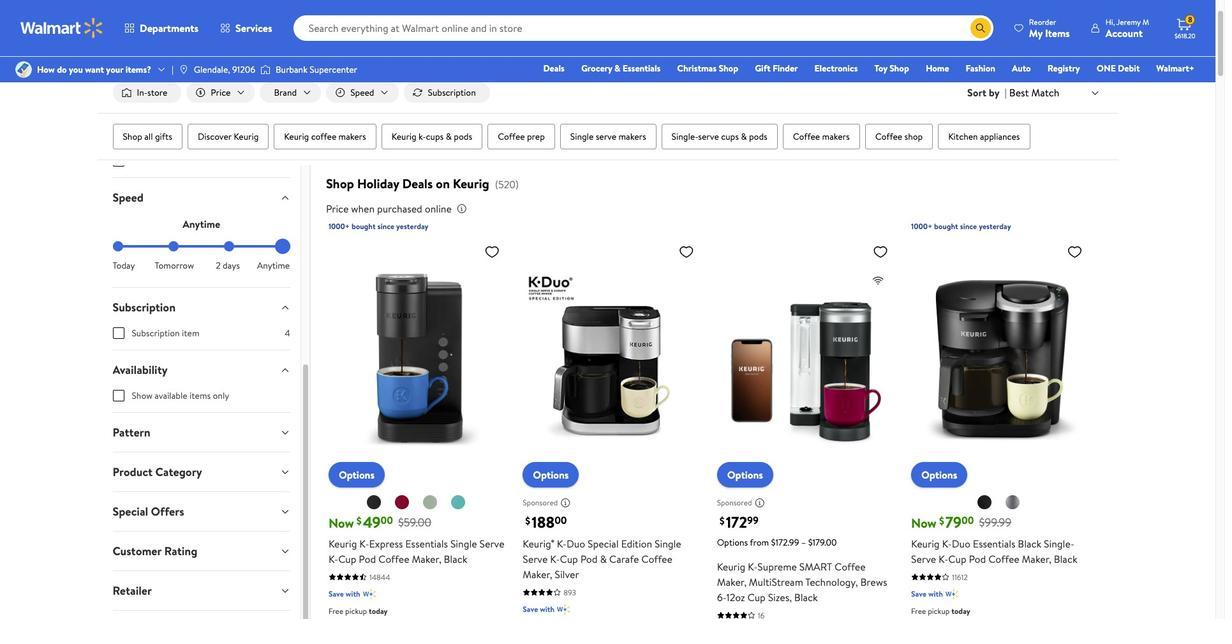 Task type: describe. For each thing, give the bounding box(es) containing it.
12oz
[[727, 590, 745, 604]]

cups for k-
[[426, 130, 444, 143]]

brand
[[274, 86, 297, 99]]

price for price
[[211, 86, 231, 99]]

now $ 49 00 $59.00 keurig k-express essentials single serve k-cup pod coffee maker, black
[[329, 511, 505, 566]]

jeremy
[[1117, 16, 1141, 27]]

serve inside keurig® k-duo special edition single serve k-cup pod & carafe coffee maker, silver
[[523, 552, 548, 566]]

coffee prep link
[[488, 124, 555, 149]]

departments button
[[114, 13, 209, 43]]

sort
[[968, 86, 987, 100]]

customer rating
[[113, 543, 197, 559]]

pickup for 49
[[345, 605, 367, 616]]

retailer button
[[102, 571, 301, 610]]

sort and filter section element
[[97, 72, 1118, 113]]

pattern button
[[102, 413, 301, 452]]

2
[[216, 259, 221, 272]]

1 horizontal spatial save
[[523, 604, 538, 614]]

on
[[436, 175, 450, 192]]

1000+ for 79
[[911, 221, 933, 232]]

options for keurig k-express essentials single serve k-cup pod coffee maker, black image
[[339, 468, 375, 482]]

subscription button
[[404, 82, 490, 103]]

fashion link
[[960, 61, 1001, 75]]

shop all gifts
[[123, 130, 172, 143]]

available
[[155, 389, 187, 402]]

electronics link
[[809, 61, 864, 75]]

today
[[113, 259, 135, 272]]

essentials for 49
[[405, 537, 448, 551]]

$ inside $ 172 99
[[720, 514, 725, 528]]

home for home / kitchen & dining / keurig
[[113, 13, 136, 26]]

kitchen & dining link
[[150, 13, 215, 26]]

1000+ for 49
[[329, 221, 350, 232]]

auto link
[[1006, 61, 1037, 75]]

keurig inside keurig k-supreme smart coffee maker, multistream technology, brews 6-12oz cup sizes, black
[[717, 560, 746, 574]]

sage image
[[423, 494, 438, 510]]

from
[[750, 536, 769, 549]]

all
[[144, 130, 153, 143]]

product category button
[[102, 453, 301, 491]]

with for 79
[[929, 588, 943, 599]]

1 horizontal spatial home link
[[920, 61, 955, 75]]

add to favorites list, keurig k-duo essentials black single-serve k-cup pod coffee maker, black image
[[1067, 244, 1083, 260]]

single inside keurig® k-duo special edition single serve k-cup pod & carafe coffee maker, silver
[[655, 537, 681, 551]]

subscription inside subscription button
[[428, 86, 476, 99]]

since for 49
[[377, 221, 394, 232]]

options from $172.99 – $179.00
[[717, 536, 837, 549]]

with for 49
[[346, 588, 360, 599]]

availability
[[113, 362, 168, 378]]

893
[[564, 587, 576, 598]]

keurig k-express essentials single serve k-cup pod coffee maker, black image
[[329, 239, 505, 477]]

subscription tab
[[102, 288, 301, 327]]

keurig® k-duo special edition single serve k-cup pod & carafe coffee maker, silver
[[523, 537, 681, 581]]

keurig coffee makers link
[[274, 124, 376, 149]]

search icon image
[[976, 23, 986, 33]]

supreme
[[758, 560, 797, 574]]

2 vertical spatial subscription
[[132, 327, 180, 340]]

keurig k-cups & pods link
[[381, 124, 483, 149]]

00 inside $ 188 00
[[555, 513, 567, 527]]

ad disclaimer and feedback for ingridsponsoredproducts image
[[561, 498, 571, 508]]

online
[[425, 202, 452, 216]]

in-store
[[137, 86, 167, 99]]

smart
[[800, 560, 832, 574]]

free for 49
[[329, 605, 344, 616]]

cup inside now $ 49 00 $59.00 keurig k-express essentials single serve k-cup pod coffee maker, black
[[338, 552, 356, 566]]

my
[[1029, 26, 1043, 40]]

registry link
[[1042, 61, 1086, 75]]

1 vertical spatial deals
[[402, 175, 433, 192]]

k-
[[419, 130, 426, 143]]

$ inside $ 188 00
[[525, 514, 531, 528]]

bought for 49
[[352, 221, 376, 232]]

91206
[[232, 63, 255, 76]]

coffee prep
[[498, 130, 545, 143]]

(520)
[[495, 177, 519, 192]]

makers for single serve makers
[[619, 130, 646, 143]]

Anytime radio
[[280, 241, 290, 252]]

you
[[69, 63, 83, 76]]

ad disclaimer and feedback for ingridsponsoredproducts image
[[755, 498, 765, 508]]

keurig k-cups & pods
[[392, 130, 472, 143]]

keurig link
[[229, 13, 253, 26]]

coffee shop link
[[865, 124, 933, 149]]

single serve makers
[[570, 130, 646, 143]]

christmas shop
[[677, 62, 739, 75]]

add to favorites list, keurig k-supreme smart coffee maker, multistream technology, brews 6-12oz cup sizes, black image
[[873, 244, 888, 260]]

save with for 79
[[911, 588, 943, 599]]

1 horizontal spatial single
[[570, 130, 594, 143]]

0 vertical spatial speed button
[[326, 82, 399, 103]]

options link for the keurig k-duo essentials black single-serve k-cup pod coffee maker, black image
[[911, 462, 968, 487]]

holiday
[[357, 175, 399, 192]]

pod inside "now $ 79 00 $99.99 keurig k-duo essentials black single- serve k-cup pod coffee maker, black"
[[969, 552, 986, 566]]

keurig k-supreme smart coffee maker, multistream technology, brews 6-12oz cup sizes, black image
[[717, 239, 894, 477]]

services button
[[209, 13, 283, 43]]

home for home
[[926, 62, 949, 75]]

anytime inside "how fast do you want your order?" option group
[[257, 259, 290, 272]]

carafe
[[609, 552, 639, 566]]

save for 79
[[911, 588, 927, 599]]

purchased
[[377, 202, 422, 216]]

maker, inside keurig® k-duo special edition single serve k-cup pod & carafe coffee maker, silver
[[523, 567, 552, 581]]

single- inside "now $ 79 00 $99.99 keurig k-duo essentials black single- serve k-cup pod coffee maker, black"
[[1044, 537, 1075, 551]]

teal image
[[451, 494, 466, 510]]

kitchen appliances link
[[938, 124, 1030, 149]]

item
[[182, 327, 199, 340]]

coffee inside now $ 49 00 $59.00 keurig k-express essentials single serve k-cup pod coffee maker, black
[[378, 552, 409, 566]]

1 / from the left
[[141, 13, 145, 26]]

1 vertical spatial speed button
[[102, 178, 301, 217]]

prep
[[527, 130, 545, 143]]

gift
[[755, 62, 771, 75]]

1 horizontal spatial with
[[540, 604, 555, 614]]

0 horizontal spatial |
[[172, 63, 173, 76]]

walmart plus image for 188
[[557, 603, 570, 616]]

in-store button
[[113, 82, 181, 103]]

$ inside now $ 49 00 $59.00 keurig k-express essentials single serve k-cup pod coffee maker, black
[[357, 514, 362, 528]]

0 vertical spatial anytime
[[183, 217, 220, 231]]

subscription button
[[102, 288, 301, 327]]

toy shop link
[[869, 61, 915, 75]]

pattern tab
[[102, 413, 301, 452]]

coffee inside keurig k-supreme smart coffee maker, multistream technology, brews 6-12oz cup sizes, black
[[835, 560, 866, 574]]

& for single-serve cups & pods
[[741, 130, 747, 143]]

1 horizontal spatial kitchen
[[949, 130, 978, 143]]

shop up 'when'
[[326, 175, 354, 192]]

how do you want your items?
[[37, 63, 151, 76]]

availability tab
[[102, 350, 301, 389]]

walmart+ link
[[1151, 61, 1200, 75]]

yesterday for 49
[[396, 221, 429, 232]]

moonlight gray image
[[1005, 494, 1021, 510]]

best match button
[[1007, 84, 1103, 101]]

free pickup today for 79
[[911, 605, 971, 616]]

now for 49
[[329, 514, 354, 531]]

coffee
[[311, 130, 337, 143]]

reorder
[[1029, 16, 1056, 27]]

black inside keurig k-supreme smart coffee maker, multistream technology, brews 6-12oz cup sizes, black
[[794, 590, 818, 604]]

k- inside keurig k-supreme smart coffee maker, multistream technology, brews 6-12oz cup sizes, black
[[748, 560, 758, 574]]

burbank
[[276, 63, 308, 76]]

& for home / kitchen & dining / keurig
[[182, 13, 188, 26]]

8 $618.20
[[1175, 14, 1196, 40]]

0 vertical spatial home link
[[113, 13, 136, 26]]

serve inside "now $ 79 00 $99.99 keurig k-duo essentials black single- serve k-cup pod coffee maker, black"
[[911, 552, 936, 566]]

Tomorrow radio
[[168, 241, 179, 252]]

Walmart Site-Wide search field
[[293, 15, 994, 41]]

burbank supercenter
[[276, 63, 357, 76]]

options link for keurig k-supreme smart coffee maker, multistream technology, brews 6-12oz cup sizes, black image
[[717, 462, 773, 487]]

$ 188 00
[[525, 511, 567, 533]]

walmart image
[[20, 18, 103, 38]]

 image for how do you want your items?
[[15, 61, 32, 78]]

keurig inside "now $ 79 00 $99.99 keurig k-duo essentials black single- serve k-cup pod coffee maker, black"
[[911, 537, 940, 551]]

red image
[[394, 494, 410, 510]]

bought for 79
[[934, 221, 958, 232]]

$99.99
[[979, 515, 1012, 531]]

shop left all
[[123, 130, 142, 143]]

cup inside keurig k-supreme smart coffee maker, multistream technology, brews 6-12oz cup sizes, black
[[748, 590, 766, 604]]

registry
[[1048, 62, 1080, 75]]

special offers button
[[102, 492, 301, 531]]

technology,
[[806, 575, 858, 589]]

pods for single-serve cups & pods
[[749, 130, 768, 143]]

today for 79
[[952, 605, 971, 616]]

toy shop
[[875, 62, 909, 75]]

items
[[1045, 26, 1070, 40]]

customer rating button
[[102, 532, 301, 571]]

do
[[57, 63, 67, 76]]

options link for keurig k-express essentials single serve k-cup pod coffee maker, black image
[[329, 462, 385, 487]]

2 / from the left
[[220, 13, 223, 26]]

black inside now $ 49 00 $59.00 keurig k-express essentials single serve k-cup pod coffee maker, black
[[444, 552, 467, 566]]

special offers tab
[[102, 492, 301, 531]]

shop right christmas
[[719, 62, 739, 75]]

free pickup today for 49
[[329, 605, 388, 616]]



Task type: vqa. For each thing, say whether or not it's contained in the screenshot.
the Toy Shop link
yes



Task type: locate. For each thing, give the bounding box(es) containing it.
$179.00
[[808, 536, 837, 549]]

special inside dropdown button
[[113, 504, 148, 520]]

coffee inside keurig® k-duo special edition single serve k-cup pod & carafe coffee maker, silver
[[642, 552, 673, 566]]

how fast do you want your order? option group
[[113, 241, 290, 272]]

1 horizontal spatial duo
[[952, 537, 971, 551]]

1 vertical spatial walmart plus image
[[557, 603, 570, 616]]

availability button
[[102, 350, 301, 389]]

walmart plus image for $99.99
[[946, 588, 959, 600]]

3 pod from the left
[[969, 552, 986, 566]]

None range field
[[113, 245, 290, 248]]

0 horizontal spatial free
[[329, 605, 344, 616]]

deals inside 'deals' link
[[543, 62, 565, 75]]

anytime down anytime option
[[257, 259, 290, 272]]

1 horizontal spatial |
[[1005, 86, 1007, 100]]

2 serve from the left
[[698, 130, 719, 143]]

1 vertical spatial home
[[926, 62, 949, 75]]

save with for 49
[[329, 588, 360, 599]]

options link up 49
[[329, 462, 385, 487]]

today down 11612
[[952, 605, 971, 616]]

coffee inside "now $ 79 00 $99.99 keurig k-duo essentials black single- serve k-cup pod coffee maker, black"
[[989, 552, 1020, 566]]

1 horizontal spatial bought
[[934, 221, 958, 232]]

/
[[141, 13, 145, 26], [220, 13, 223, 26]]

1 horizontal spatial 00
[[555, 513, 567, 527]]

yesterday
[[396, 221, 429, 232], [979, 221, 1011, 232]]

0 horizontal spatial walmart plus image
[[557, 603, 570, 616]]

4
[[285, 327, 290, 340]]

| right by
[[1005, 86, 1007, 100]]

1 horizontal spatial walmart plus image
[[946, 588, 959, 600]]

today down walmart plus image
[[369, 605, 388, 616]]

store
[[147, 86, 167, 99]]

one debit
[[1097, 62, 1140, 75]]

2 options link from the left
[[523, 462, 579, 487]]

0 vertical spatial price
[[211, 86, 231, 99]]

3 $ from the left
[[720, 514, 725, 528]]

dining
[[190, 13, 215, 26]]

1 horizontal spatial /
[[220, 13, 223, 26]]

1000+ bought since yesterday for 79
[[911, 221, 1011, 232]]

0 vertical spatial speed
[[350, 86, 374, 99]]

speed down supercenter
[[350, 86, 374, 99]]

0 vertical spatial home
[[113, 13, 136, 26]]

pods right k-
[[454, 130, 472, 143]]

home link left fashion
[[920, 61, 955, 75]]

1 vertical spatial subscription
[[113, 299, 176, 315]]

2 duo from the left
[[952, 537, 971, 551]]

subscription
[[428, 86, 476, 99], [113, 299, 176, 315], [132, 327, 180, 340]]

1 vertical spatial speed
[[113, 190, 144, 206]]

pod
[[359, 552, 376, 566], [581, 552, 598, 566], [969, 552, 986, 566]]

Today radio
[[113, 241, 123, 252]]

pod down $99.99
[[969, 552, 986, 566]]

$ left 188
[[525, 514, 531, 528]]

1 serve from the left
[[596, 130, 617, 143]]

0 horizontal spatial /
[[141, 13, 145, 26]]

special
[[113, 504, 148, 520], [588, 537, 619, 551]]

2 bought from the left
[[934, 221, 958, 232]]

serve for single
[[596, 130, 617, 143]]

now for 79
[[911, 514, 937, 531]]

00 inside "now $ 79 00 $99.99 keurig k-duo essentials black single- serve k-cup pod coffee maker, black"
[[962, 513, 974, 527]]

walmart plus image down 11612
[[946, 588, 959, 600]]

save
[[329, 588, 344, 599], [911, 588, 927, 599], [523, 604, 538, 614]]

2 horizontal spatial save with
[[911, 588, 943, 599]]

deals left on
[[402, 175, 433, 192]]

1 yesterday from the left
[[396, 221, 429, 232]]

0 horizontal spatial pods
[[454, 130, 472, 143]]

0 horizontal spatial serve
[[480, 537, 505, 551]]

0 vertical spatial subscription
[[428, 86, 476, 99]]

1 horizontal spatial pod
[[581, 552, 598, 566]]

electronics
[[815, 62, 858, 75]]

2 1000+ from the left
[[911, 221, 933, 232]]

1 pods from the left
[[454, 130, 472, 143]]

Search search field
[[293, 15, 994, 41]]

2 pods from the left
[[749, 130, 768, 143]]

walmart plus image down 893
[[557, 603, 570, 616]]

special offers
[[113, 504, 184, 520]]

single inside now $ 49 00 $59.00 keurig k-express essentials single serve k-cup pod coffee maker, black
[[451, 537, 477, 551]]

pods left coffee makers
[[749, 130, 768, 143]]

auto
[[1012, 62, 1031, 75]]

2 1000+ bought since yesterday from the left
[[911, 221, 1011, 232]]

0 horizontal spatial serve
[[596, 130, 617, 143]]

with
[[346, 588, 360, 599], [929, 588, 943, 599], [540, 604, 555, 614]]

subscription up subscription item
[[113, 299, 176, 315]]

speed button up tomorrow option
[[102, 178, 301, 217]]

0 horizontal spatial yesterday
[[396, 221, 429, 232]]

cup inside "now $ 79 00 $99.99 keurig k-duo essentials black single- serve k-cup pod coffee maker, black"
[[949, 552, 967, 566]]

home link left departments in the left of the page
[[113, 13, 136, 26]]

0 horizontal spatial today
[[369, 605, 388, 616]]

cups for serve
[[721, 130, 739, 143]]

keurig inside now $ 49 00 $59.00 keurig k-express essentials single serve k-cup pod coffee maker, black
[[329, 537, 357, 551]]

coffee
[[498, 130, 525, 143], [793, 130, 820, 143], [875, 130, 903, 143], [378, 552, 409, 566], [642, 552, 673, 566], [989, 552, 1020, 566], [835, 560, 866, 574]]

0 vertical spatial kitchen
[[150, 13, 180, 26]]

duo down the 79
[[952, 537, 971, 551]]

duo up silver
[[567, 537, 585, 551]]

add to favorites list, keurig k-express essentials single serve k-cup pod coffee maker, black image
[[485, 244, 500, 260]]

00 up express
[[381, 513, 393, 527]]

2 horizontal spatial pod
[[969, 552, 986, 566]]

keurig k-duo essentials black single-serve k-cup pod coffee maker, black image
[[911, 239, 1088, 477]]

legal information image
[[457, 204, 467, 214]]

single down teal icon
[[451, 537, 477, 551]]

1 horizontal spatial now
[[911, 514, 937, 531]]

1 bought from the left
[[352, 221, 376, 232]]

00 inside now $ 49 00 $59.00 keurig k-express essentials single serve k-cup pod coffee maker, black
[[381, 513, 393, 527]]

customer rating tab
[[102, 532, 301, 571]]

1 vertical spatial |
[[1005, 86, 1007, 100]]

one
[[1097, 62, 1116, 75]]

sponsored for 188
[[523, 497, 558, 508]]

$ left 49
[[357, 514, 362, 528]]

2 today from the left
[[952, 605, 971, 616]]

None radio
[[224, 241, 234, 252]]

kitchen left appliances
[[949, 130, 978, 143]]

99
[[747, 513, 759, 527]]

0 horizontal spatial since
[[377, 221, 394, 232]]

2 yesterday from the left
[[979, 221, 1011, 232]]

2 00 from the left
[[555, 513, 567, 527]]

free pickup today down walmart plus image
[[329, 605, 388, 616]]

options for keurig k-supreme smart coffee maker, multistream technology, brews 6-12oz cup sizes, black image
[[727, 468, 763, 482]]

1000+ bought since yesterday for 49
[[329, 221, 429, 232]]

speed inside tab
[[113, 190, 144, 206]]

0 horizontal spatial save
[[329, 588, 344, 599]]

essentials for 79
[[973, 537, 1016, 551]]

home / kitchen & dining / keurig
[[113, 13, 253, 26]]

makers right "coffee"
[[339, 130, 366, 143]]

1 vertical spatial kitchen
[[949, 130, 978, 143]]

glendale,
[[194, 63, 230, 76]]

black image for 49
[[366, 494, 382, 510]]

price button
[[187, 82, 255, 103]]

pod inside keurig® k-duo special edition single serve k-cup pod & carafe coffee maker, silver
[[581, 552, 598, 566]]

1 horizontal spatial free
[[911, 605, 926, 616]]

00 left $99.99
[[962, 513, 974, 527]]

1 horizontal spatial pods
[[749, 130, 768, 143]]

retailer tab
[[102, 571, 301, 610]]

free
[[329, 605, 344, 616], [911, 605, 926, 616]]

black image up $99.99
[[977, 494, 993, 510]]

1 now from the left
[[329, 514, 354, 531]]

christmas
[[677, 62, 717, 75]]

1 horizontal spatial speed
[[350, 86, 374, 99]]

makers left the coffee shop
[[822, 130, 850, 143]]

coffee shop
[[875, 130, 923, 143]]

walmart+
[[1157, 62, 1195, 75]]

0 vertical spatial single-
[[672, 130, 698, 143]]

1 horizontal spatial serve
[[523, 552, 548, 566]]

shop holiday deals on keurig (520)
[[326, 175, 519, 192]]

& for keurig k-cups & pods
[[446, 130, 452, 143]]

188
[[532, 511, 555, 533]]

1 pickup from the left
[[345, 605, 367, 616]]

options link up the 79
[[911, 462, 968, 487]]

| inside sort and filter section element
[[1005, 86, 1007, 100]]

black image for 79
[[977, 494, 993, 510]]

kitchen appliances
[[949, 130, 1020, 143]]

cup inside keurig® k-duo special edition single serve k-cup pod & carafe coffee maker, silver
[[560, 552, 578, 566]]

kitchen left dining
[[150, 13, 180, 26]]

special up carafe
[[588, 537, 619, 551]]

0 horizontal spatial speed button
[[102, 178, 301, 217]]

options link
[[329, 462, 385, 487], [523, 462, 579, 487], [717, 462, 773, 487], [911, 462, 968, 487]]

today for 49
[[369, 605, 388, 616]]

gift finder link
[[749, 61, 804, 75]]

$ left the 79
[[939, 514, 944, 528]]

1 horizontal spatial essentials
[[623, 62, 661, 75]]

0 horizontal spatial home link
[[113, 13, 136, 26]]

$ left 172
[[720, 514, 725, 528]]

1 vertical spatial home link
[[920, 61, 955, 75]]

single serve makers link
[[560, 124, 656, 149]]

1 today from the left
[[369, 605, 388, 616]]

save for 49
[[329, 588, 344, 599]]

best match
[[1010, 85, 1060, 99]]

serve
[[480, 537, 505, 551], [523, 552, 548, 566], [911, 552, 936, 566]]

single right edition
[[655, 537, 681, 551]]

essentials inside "now $ 79 00 $99.99 keurig k-duo essentials black single- serve k-cup pod coffee maker, black"
[[973, 537, 1016, 551]]

 image
[[260, 63, 271, 76]]

black image up 49
[[366, 494, 382, 510]]

now left the 79
[[911, 514, 937, 531]]

pod left carafe
[[581, 552, 598, 566]]

1 free pickup today from the left
[[329, 605, 388, 616]]

deals left grocery
[[543, 62, 565, 75]]

subscription up "keurig k-cups & pods"
[[428, 86, 476, 99]]

1 black image from the left
[[366, 494, 382, 510]]

00 down ad disclaimer and feedback for ingridsponsoredproducts icon
[[555, 513, 567, 527]]

speed tab
[[102, 178, 301, 217]]

serve for single-
[[698, 130, 719, 143]]

pods
[[454, 130, 472, 143], [749, 130, 768, 143]]

0 horizontal spatial single-
[[672, 130, 698, 143]]

3 options link from the left
[[717, 462, 773, 487]]

1 makers from the left
[[339, 130, 366, 143]]

grocery & essentials link
[[576, 61, 667, 75]]

finder
[[773, 62, 798, 75]]

1 horizontal spatial makers
[[619, 130, 646, 143]]

0 horizontal spatial save with
[[329, 588, 360, 599]]

walmart plus image
[[946, 588, 959, 600], [557, 603, 570, 616]]

1 horizontal spatial single-
[[1044, 537, 1075, 551]]

keurig coffee makers
[[284, 130, 366, 143]]

pickup
[[345, 605, 367, 616], [928, 605, 950, 616]]

now inside "now $ 79 00 $99.99 keurig k-duo essentials black single- serve k-cup pod coffee maker, black"
[[911, 514, 937, 531]]

0 horizontal spatial bought
[[352, 221, 376, 232]]

0 horizontal spatial essentials
[[405, 537, 448, 551]]

reorder my items
[[1029, 16, 1070, 40]]

2 horizontal spatial essentials
[[973, 537, 1016, 551]]

1 pod from the left
[[359, 552, 376, 566]]

show
[[132, 389, 153, 402]]

$ 172 99
[[720, 511, 759, 533]]

home left departments in the left of the page
[[113, 13, 136, 26]]

1 $ from the left
[[357, 514, 362, 528]]

0 horizontal spatial duo
[[567, 537, 585, 551]]

2 horizontal spatial with
[[929, 588, 943, 599]]

options up ad disclaimer and feedback for ingridsponsoredproducts icon
[[533, 468, 569, 482]]

free pickup today down 11612
[[911, 605, 971, 616]]

free for 79
[[911, 605, 926, 616]]

home link
[[113, 13, 136, 26], [920, 61, 955, 75]]

pod inside now $ 49 00 $59.00 keurig k-express essentials single serve k-cup pod coffee maker, black
[[359, 552, 376, 566]]

yesterday for 79
[[979, 221, 1011, 232]]

essentials down walmart site-wide search field
[[623, 62, 661, 75]]

Show available items only checkbox
[[113, 390, 124, 402]]

–
[[801, 536, 806, 549]]

keurig® k-duo special edition single serve k-cup pod & carafe coffee maker, silver image
[[523, 239, 699, 477]]

1 horizontal spatial free pickup today
[[911, 605, 971, 616]]

subscription left item
[[132, 327, 180, 340]]

2 horizontal spatial single
[[655, 537, 681, 551]]

customer
[[113, 543, 162, 559]]

0 horizontal spatial black image
[[366, 494, 382, 510]]

0 horizontal spatial free pickup today
[[329, 605, 388, 616]]

price for price when purchased online
[[326, 202, 349, 216]]

0 horizontal spatial with
[[346, 588, 360, 599]]

0 horizontal spatial sponsored
[[523, 497, 558, 508]]

options link up ad disclaimer and feedback for ingridsponsoredproducts image on the bottom right
[[717, 462, 773, 487]]

0 horizontal spatial pickup
[[345, 605, 367, 616]]

None checkbox
[[113, 327, 124, 339]]

serve inside now $ 49 00 $59.00 keurig k-express essentials single serve k-cup pod coffee maker, black
[[480, 537, 505, 551]]

0 vertical spatial |
[[172, 63, 173, 76]]

walmart plus image
[[363, 588, 376, 600]]

essentials down $99.99
[[973, 537, 1016, 551]]

0 horizontal spatial speed
[[113, 190, 144, 206]]

speed button down supercenter
[[326, 82, 399, 103]]

sizes,
[[768, 590, 792, 604]]

offers
[[151, 504, 184, 520]]

options down 172
[[717, 536, 748, 549]]

0 vertical spatial walmart plus image
[[946, 588, 959, 600]]

0 horizontal spatial kitchen
[[150, 13, 180, 26]]

product category tab
[[102, 453, 301, 491]]

1 horizontal spatial black image
[[977, 494, 993, 510]]

2 $ from the left
[[525, 514, 531, 528]]

& inside keurig® k-duo special edition single serve k-cup pod & carafe coffee maker, silver
[[600, 552, 607, 566]]

pickup for 79
[[928, 605, 950, 616]]

/ left "kitchen & dining" link at the top of the page
[[141, 13, 145, 26]]

1 horizontal spatial since
[[960, 221, 977, 232]]

1 horizontal spatial speed button
[[326, 82, 399, 103]]

essentials inside now $ 49 00 $59.00 keurig k-express essentials single serve k-cup pod coffee maker, black
[[405, 537, 448, 551]]

free pickup today
[[329, 605, 388, 616], [911, 605, 971, 616]]

1 horizontal spatial special
[[588, 537, 619, 551]]

price left 'when'
[[326, 202, 349, 216]]

1 horizontal spatial sponsored
[[657, 45, 692, 56]]

1 00 from the left
[[381, 513, 393, 527]]

pods for keurig k-cups & pods
[[454, 130, 472, 143]]

1 horizontal spatial  image
[[179, 64, 189, 75]]

2 pickup from the left
[[928, 605, 950, 616]]

1 1000+ from the left
[[329, 221, 350, 232]]

tab
[[102, 611, 301, 619]]

 image
[[15, 61, 32, 78], [179, 64, 189, 75]]

discover keurig
[[198, 130, 259, 143]]

match
[[1032, 85, 1060, 99]]

add to favorites list, keurig® k-duo special edition single serve k-cup pod & carafe coffee maker, silver image
[[679, 244, 694, 260]]

essentials down $59.00 in the left of the page
[[405, 537, 448, 551]]

toy
[[875, 62, 888, 75]]

1 vertical spatial single-
[[1044, 537, 1075, 551]]

1 free from the left
[[329, 605, 344, 616]]

subscription inside subscription dropdown button
[[113, 299, 176, 315]]

1 horizontal spatial price
[[326, 202, 349, 216]]

2 free pickup today from the left
[[911, 605, 971, 616]]

sponsored up 172
[[717, 497, 752, 508]]

2 pod from the left
[[581, 552, 598, 566]]

1 horizontal spatial deals
[[543, 62, 565, 75]]

1 since from the left
[[377, 221, 394, 232]]

maker, inside "now $ 79 00 $99.99 keurig k-duo essentials black single- serve k-cup pod coffee maker, black"
[[1022, 552, 1052, 566]]

price
[[211, 86, 231, 99], [326, 202, 349, 216]]

1 options link from the left
[[329, 462, 385, 487]]

| right 'items?'
[[172, 63, 173, 76]]

options up 49
[[339, 468, 375, 482]]

ad disclaimer and feedback for skylinedisplayad image
[[695, 45, 705, 56]]

1 horizontal spatial anytime
[[257, 259, 290, 272]]

1 cups from the left
[[426, 130, 444, 143]]

christmas shop link
[[672, 61, 744, 75]]

options up ad disclaimer and feedback for ingridsponsoredproducts image on the bottom right
[[727, 468, 763, 482]]

black image
[[366, 494, 382, 510], [977, 494, 993, 510]]

tomorrow
[[155, 259, 194, 272]]

maker, inside now $ 49 00 $59.00 keurig k-express essentials single serve k-cup pod coffee maker, black
[[412, 552, 441, 566]]

 image left glendale,
[[179, 64, 189, 75]]

2 free from the left
[[911, 605, 926, 616]]

49
[[363, 511, 381, 533]]

anytime up "how fast do you want your order?" option group
[[183, 217, 220, 231]]

options link for keurig® k-duo special edition single serve k-cup pod & carafe coffee maker, silver image
[[523, 462, 579, 487]]

price inside dropdown button
[[211, 86, 231, 99]]

/ left keurig link
[[220, 13, 223, 26]]

2 black image from the left
[[977, 494, 993, 510]]

brand button
[[260, 82, 321, 103]]

0 horizontal spatial home
[[113, 13, 136, 26]]

3 makers from the left
[[822, 130, 850, 143]]

express
[[369, 537, 403, 551]]

speed down kedudes
[[113, 190, 144, 206]]

1 duo from the left
[[567, 537, 585, 551]]

1 horizontal spatial save with
[[523, 604, 555, 614]]

2 cups from the left
[[721, 130, 739, 143]]

0 horizontal spatial pod
[[359, 552, 376, 566]]

2 horizontal spatial sponsored
[[717, 497, 752, 508]]

items
[[190, 389, 211, 402]]

options for the keurig k-duo essentials black single-serve k-cup pod coffee maker, black image
[[922, 468, 957, 482]]

now left 49
[[329, 514, 354, 531]]

1 horizontal spatial today
[[952, 605, 971, 616]]

special inside keurig® k-duo special edition single serve k-cup pod & carafe coffee maker, silver
[[588, 537, 619, 551]]

0 horizontal spatial 1000+
[[329, 221, 350, 232]]

appliances
[[980, 130, 1020, 143]]

00 for 79
[[962, 513, 974, 527]]

options for keurig® k-duo special edition single serve k-cup pod & carafe coffee maker, silver image
[[533, 468, 569, 482]]

1 1000+ bought since yesterday from the left
[[329, 221, 429, 232]]

14844
[[369, 572, 390, 582]]

$172.99
[[771, 536, 799, 549]]

how
[[37, 63, 55, 76]]

pod up 14844
[[359, 552, 376, 566]]

2 makers from the left
[[619, 130, 646, 143]]

00 for 49
[[381, 513, 393, 527]]

account
[[1106, 26, 1143, 40]]

duo inside "now $ 79 00 $99.99 keurig k-duo essentials black single- serve k-cup pod coffee maker, black"
[[952, 537, 971, 551]]

6-
[[717, 590, 727, 604]]

2 horizontal spatial serve
[[911, 552, 936, 566]]

0 vertical spatial deals
[[543, 62, 565, 75]]

0 horizontal spatial special
[[113, 504, 148, 520]]

makers down sort and filter section element
[[619, 130, 646, 143]]

0 horizontal spatial cups
[[426, 130, 444, 143]]

keurig®
[[523, 537, 555, 551]]

options up the 79
[[922, 468, 957, 482]]

shop right toy
[[890, 62, 909, 75]]

 image left how on the top of the page
[[15, 61, 32, 78]]

4 $ from the left
[[939, 514, 944, 528]]

11612
[[952, 572, 968, 582]]

special left offers
[[113, 504, 148, 520]]

1 vertical spatial price
[[326, 202, 349, 216]]

2 since from the left
[[960, 221, 977, 232]]

2 horizontal spatial save
[[911, 588, 927, 599]]

options link up ad disclaimer and feedback for ingridsponsoredproducts icon
[[523, 462, 579, 487]]

2 now from the left
[[911, 514, 937, 531]]

now inside now $ 49 00 $59.00 keurig k-express essentials single serve k-cup pod coffee maker, black
[[329, 514, 354, 531]]

maker, inside keurig k-supreme smart coffee maker, multistream technology, brews 6-12oz cup sizes, black
[[717, 575, 747, 589]]

category
[[155, 464, 202, 480]]

duo inside keurig® k-duo special edition single serve k-cup pod & carafe coffee maker, silver
[[567, 537, 585, 551]]

1 horizontal spatial yesterday
[[979, 221, 1011, 232]]

retailer
[[113, 583, 152, 599]]

0 horizontal spatial single
[[451, 537, 477, 551]]

 image for glendale, 91206
[[179, 64, 189, 75]]

single right prep
[[570, 130, 594, 143]]

sponsored up 188
[[523, 497, 558, 508]]

kedudes
[[132, 155, 172, 167]]

since for 79
[[960, 221, 977, 232]]

home left fashion
[[926, 62, 949, 75]]

shop
[[719, 62, 739, 75], [890, 62, 909, 75], [123, 130, 142, 143], [326, 175, 354, 192]]

2 horizontal spatial 00
[[962, 513, 974, 527]]

price down glendale, 91206
[[211, 86, 231, 99]]

bought
[[352, 221, 376, 232], [934, 221, 958, 232]]

essentials
[[623, 62, 661, 75], [405, 537, 448, 551], [973, 537, 1016, 551]]

0 horizontal spatial 1000+ bought since yesterday
[[329, 221, 429, 232]]

$ inside "now $ 79 00 $99.99 keurig k-duo essentials black single- serve k-cup pod coffee maker, black"
[[939, 514, 944, 528]]

3 00 from the left
[[962, 513, 974, 527]]

None checkbox
[[113, 155, 124, 167]]

4 options link from the left
[[911, 462, 968, 487]]

0 horizontal spatial 00
[[381, 513, 393, 527]]

your
[[106, 63, 123, 76]]

hi, jeremy m account
[[1106, 16, 1149, 40]]

1 horizontal spatial 1000+
[[911, 221, 933, 232]]

sponsored left ad disclaimer and feedback for skylinedisplayad image
[[657, 45, 692, 56]]

keurig k-supreme smart coffee maker, multistream technology, brews 6-12oz cup sizes, black
[[717, 560, 887, 604]]

makers for keurig coffee makers
[[339, 130, 366, 143]]

0 horizontal spatial anytime
[[183, 217, 220, 231]]

speed inside sort and filter section element
[[350, 86, 374, 99]]

sponsored for 172
[[717, 497, 752, 508]]



